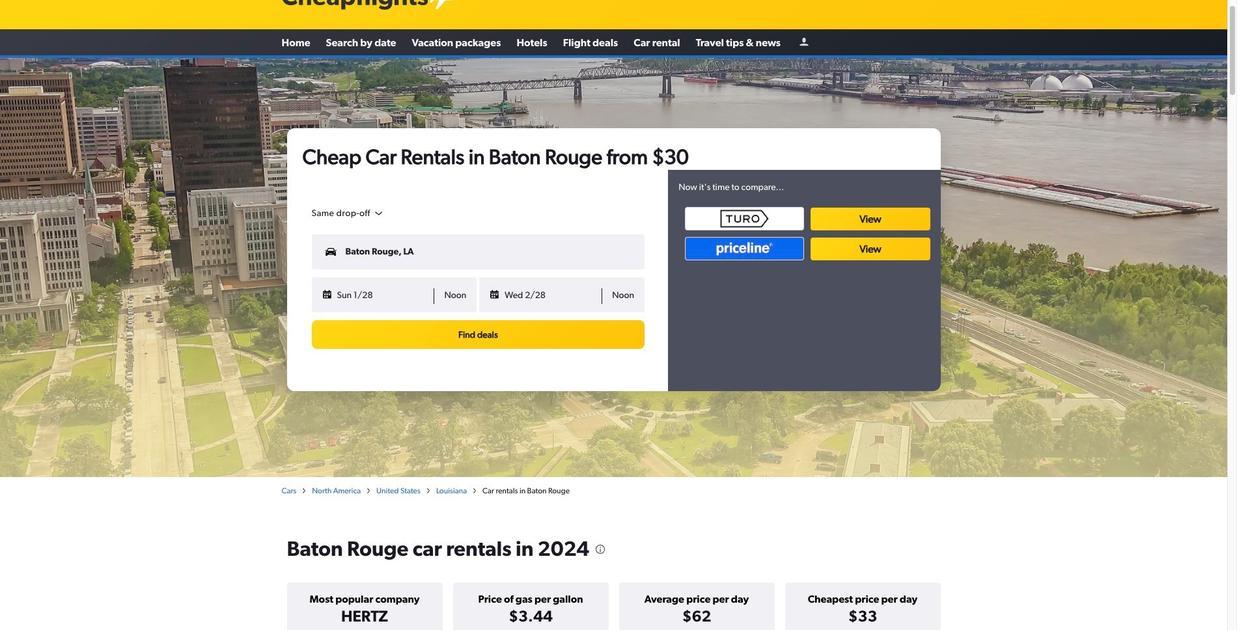 Task type: locate. For each thing, give the bounding box(es) containing it.
None text field
[[312, 234, 645, 269], [312, 277, 645, 312], [312, 234, 645, 269], [312, 277, 645, 312]]

autoeurope image
[[830, 240, 895, 250]]



Task type: vqa. For each thing, say whether or not it's contained in the screenshot.
Priceline image
yes



Task type: describe. For each thing, give the bounding box(es) containing it.
expedia image
[[714, 238, 779, 252]]

turo image
[[685, 207, 804, 231]]

baton rouge image
[[0, 58, 1227, 477]]

Car drop-off location Same drop-off field
[[312, 208, 384, 219]]

priceline image
[[685, 237, 804, 260]]



